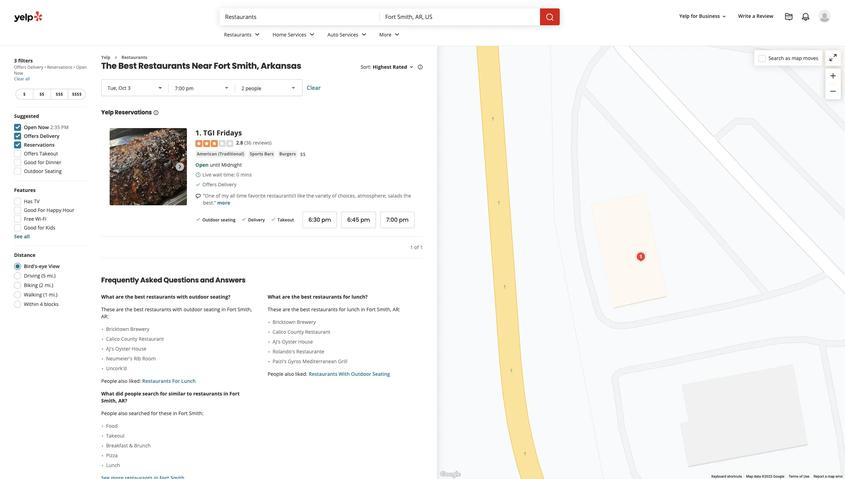 Task type: locate. For each thing, give the bounding box(es) containing it.
restaurants inside these are the best restaurants with outdoor seating in fort smith, ar:
[[145, 306, 171, 313]]

0 vertical spatial 16 chevron down v2 image
[[721, 14, 727, 19]]

christina o. image
[[818, 9, 831, 22]]

1 horizontal spatial bricktown brewery link
[[273, 319, 423, 326]]

user actions element
[[674, 9, 841, 52]]

Near text field
[[385, 13, 534, 21]]

also for uncork'd
[[118, 378, 127, 385]]

neumeier's rib room link
[[106, 356, 256, 363]]

open up $$$$ button
[[76, 64, 87, 70]]

2 horizontal spatial 1
[[420, 244, 423, 251]]

for
[[38, 207, 45, 214], [172, 378, 180, 385]]

fridays
[[217, 128, 242, 138]]

2 vertical spatial good
[[24, 225, 36, 231]]

restaurant inside "bricktown brewery calico county restaurant aj's oyster house neumeier's rib room uncork'd"
[[139, 336, 164, 343]]

restaurant up room
[[139, 336, 164, 343]]

1 horizontal spatial calico county restaurant link
[[273, 329, 423, 336]]

people up food
[[101, 410, 117, 417]]

oyster for neumeier's
[[115, 346, 130, 352]]

my
[[222, 193, 229, 199]]

outdoor down and
[[189, 294, 209, 300]]

0 horizontal spatial outdoor
[[24, 168, 43, 175]]

2 vertical spatial mi.)
[[49, 292, 57, 298]]

also up did
[[118, 378, 127, 385]]

0 vertical spatial clear
[[14, 76, 24, 82]]

all up $
[[25, 76, 30, 82]]

24 chevron down v2 image inside more link
[[393, 30, 401, 39]]

yelp inside button
[[679, 13, 690, 19]]

what did people search for similar to restaurants in fort smith, ar?
[[101, 391, 240, 404]]

with for seating
[[173, 306, 182, 313]]

the for these are the best restaurants with outdoor seating in fort smith, ar:
[[125, 306, 132, 313]]

1 for 1 . tgi fridays
[[195, 128, 199, 138]]

1 vertical spatial now
[[38, 124, 49, 131]]

0 horizontal spatial for
[[38, 207, 45, 214]]

16 chevron down v2 image
[[721, 14, 727, 19], [409, 64, 414, 70]]

highest
[[373, 64, 391, 70]]

none field find
[[225, 13, 374, 21]]

the for what are the best restaurants for lunch?
[[291, 294, 300, 300]]

mi.) right (2
[[45, 282, 53, 289]]

outdoor inside these are the best restaurants with outdoor seating in fort smith, ar:
[[184, 306, 202, 313]]

terms of use
[[789, 475, 809, 479]]

with
[[339, 371, 350, 378]]

auto services link
[[322, 25, 374, 46]]

1 services from the left
[[288, 31, 306, 38]]

these for these are the best restaurants for lunch in fort smith, ar:
[[268, 306, 281, 313]]

mi.) right (1
[[49, 292, 57, 298]]

1 horizontal spatial •
[[73, 64, 75, 70]]

2 vertical spatial group
[[12, 187, 87, 240]]

best inside these are the best restaurants with outdoor seating in fort smith, ar:
[[134, 306, 144, 313]]

best up these are the best restaurants for lunch in fort smith, ar:
[[301, 294, 312, 300]]

pm
[[322, 216, 331, 224], [361, 216, 370, 224], [399, 216, 409, 224]]

these are the best restaurants with outdoor seating in fort smith, ar:
[[101, 306, 252, 320]]

house up the rib
[[132, 346, 146, 352]]

1 . tgi fridays
[[195, 128, 242, 138]]

outdoor for outdoor seating
[[202, 217, 220, 223]]

aj's oyster house link for rolando's restaurante
[[273, 339, 423, 346]]

0 horizontal spatial brewery
[[130, 326, 149, 333]]

map right as
[[792, 55, 802, 61]]

has
[[24, 198, 33, 205]]

0 horizontal spatial services
[[288, 31, 306, 38]]

1 vertical spatial good
[[24, 207, 36, 214]]

people also liked: restaurants with outdoor seating
[[268, 371, 390, 378]]

0 vertical spatial 16 checkmark v2 image
[[195, 182, 201, 188]]

0 vertical spatial people
[[268, 371, 283, 378]]

of left my
[[216, 193, 220, 199]]

for up similar
[[172, 378, 180, 385]]

what for what did people search for similar to restaurants in fort smith, ar?
[[101, 391, 114, 397]]

1 horizontal spatial open
[[76, 64, 87, 70]]

all for clear all
[[25, 76, 30, 82]]

zoom in image
[[829, 72, 837, 80]]

are for what are the best restaurants for lunch?
[[282, 294, 290, 300]]

delivery down "filters"
[[27, 64, 43, 70]]

calico county restaurant link up the 'neumeier's rib room' link
[[106, 336, 256, 343]]

a right the report
[[825, 475, 827, 479]]

with down questions
[[177, 294, 188, 300]]

with inside these are the best restaurants with outdoor seating in fort smith, ar:
[[173, 306, 182, 313]]

brewery inside "bricktown brewery calico county restaurant aj's oyster house neumeier's rib room uncork'd"
[[130, 326, 149, 333]]

clear for clear
[[307, 84, 321, 92]]

shortcuts
[[727, 475, 742, 479]]

2 vertical spatial all
[[24, 233, 30, 240]]

3 good from the top
[[24, 225, 36, 231]]

more
[[379, 31, 392, 38]]

lunch up to
[[181, 378, 196, 385]]

0 vertical spatial seating
[[221, 217, 236, 223]]

1 horizontal spatial services
[[340, 31, 358, 38]]

24 chevron down v2 image right more
[[393, 30, 401, 39]]

(36
[[244, 140, 251, 146]]

brewery inside bricktown brewery calico county restaurant aj's oyster house rolando's restaurante paizi's gyros mediterranean grill
[[297, 319, 316, 326]]

are for what are the best restaurants with outdoor seating?
[[116, 294, 124, 300]]

&
[[129, 443, 133, 449]]

calico county restaurant link
[[273, 329, 423, 336], [106, 336, 256, 343]]

what
[[101, 294, 114, 300], [268, 294, 281, 300], [101, 391, 114, 397]]

(traditional)
[[218, 151, 244, 157]]

1 horizontal spatial clear
[[307, 84, 321, 92]]

1 vertical spatial map
[[828, 475, 835, 479]]

1 vertical spatial all
[[230, 193, 235, 199]]

now for open now
[[14, 70, 23, 76]]

2 16 checkmark v2 image from the left
[[270, 217, 276, 223]]

24 chevron down v2 image for more
[[393, 30, 401, 39]]

$$ right burgers link
[[300, 151, 306, 158]]

pm right 6:30
[[322, 216, 331, 224]]

open down suggested
[[24, 124, 37, 131]]

1 16 checkmark v2 image from the left
[[195, 217, 201, 223]]

brewery up the rib
[[130, 326, 149, 333]]

has tv
[[24, 198, 40, 205]]

fort inside what did people search for similar to restaurants in fort smith, ar?
[[229, 391, 240, 397]]

services left 24 chevron down v2 image
[[340, 31, 358, 38]]

$$$
[[56, 91, 63, 97]]

paizi's
[[273, 358, 287, 365]]

bricktown brewery link down the lunch
[[273, 319, 423, 326]]

24 chevron down v2 image inside restaurants link
[[253, 30, 261, 39]]

mi.)
[[47, 273, 56, 279], [45, 282, 53, 289], [49, 292, 57, 298]]

0 vertical spatial calico
[[273, 329, 286, 336]]

of for "one
[[216, 193, 220, 199]]

mi.) for biking (2 mi.)
[[45, 282, 53, 289]]

best down what are the best restaurants with outdoor seating?
[[134, 306, 144, 313]]

ar?
[[118, 398, 127, 404]]

3 24 chevron down v2 image from the left
[[393, 30, 401, 39]]

these inside these are the best restaurants with outdoor seating in fort smith, ar:
[[101, 306, 115, 313]]

people also liked: restaurants for lunch
[[101, 378, 196, 385]]

2 vertical spatial yelp
[[101, 109, 114, 117]]

burgers
[[279, 151, 296, 157]]

"one
[[203, 193, 214, 199]]

offers delivery down open now 2:35 pm
[[24, 133, 59, 140]]

aj's oyster house link up rolando's restaurante link
[[273, 339, 423, 346]]

•
[[44, 64, 46, 70], [73, 64, 75, 70]]

16 chevron down v2 image left 16 info v2 image
[[409, 64, 414, 70]]

0 horizontal spatial calico county restaurant link
[[106, 336, 256, 343]]

report a map error link
[[814, 475, 843, 479]]

restaurant up restaurante
[[305, 329, 330, 336]]

0 vertical spatial reservations
[[47, 64, 72, 70]]

16 chevron down v2 image for yelp for business
[[721, 14, 727, 19]]

1 24 chevron down v2 image from the left
[[253, 30, 261, 39]]

1 vertical spatial 16 checkmark v2 image
[[241, 217, 247, 223]]

0 horizontal spatial county
[[121, 336, 137, 343]]

takeout for food takeout breakfast & brunch pizza lunch
[[106, 433, 125, 440]]

open up '16 clock v2' image at the top left
[[195, 162, 209, 168]]

1 horizontal spatial 1
[[410, 244, 413, 251]]

map left error
[[828, 475, 835, 479]]

1 horizontal spatial outdoor
[[202, 217, 220, 223]]

also down the ar?
[[118, 410, 127, 417]]

aj's inside "bricktown brewery calico county restaurant aj's oyster house neumeier's rib room uncork'd"
[[106, 346, 114, 352]]

until
[[210, 162, 220, 168]]

0 horizontal spatial 16 checkmark v2 image
[[195, 182, 201, 188]]

0 vertical spatial $$
[[39, 91, 44, 97]]

of left use
[[799, 475, 803, 479]]

24 chevron down v2 image for home services
[[308, 30, 316, 39]]

a inside "link"
[[752, 13, 755, 19]]

0 vertical spatial takeout
[[39, 150, 58, 157]]

restaurant inside bricktown brewery calico county restaurant aj's oyster house rolando's restaurante paizi's gyros mediterranean grill
[[305, 329, 330, 336]]

clear
[[14, 76, 24, 82], [307, 84, 321, 92]]

rolando's
[[273, 349, 295, 355]]

0 vertical spatial also
[[285, 371, 294, 378]]

are inside these are the best restaurants with outdoor seating in fort smith, ar:
[[116, 306, 124, 313]]

2 services from the left
[[340, 31, 358, 38]]

for down offers takeout
[[38, 159, 44, 166]]

these
[[101, 306, 115, 313], [268, 306, 281, 313]]

1 horizontal spatial liked:
[[295, 371, 307, 378]]

0 vertical spatial bricktown
[[273, 319, 296, 326]]

outdoor down best."
[[202, 217, 220, 223]]

1 vertical spatial seating
[[372, 371, 390, 378]]

1 horizontal spatial oyster
[[282, 339, 297, 345]]

a for write
[[752, 13, 755, 19]]

best for these are the best restaurants for lunch in fort smith, ar:
[[300, 306, 310, 313]]

1 horizontal spatial map
[[828, 475, 835, 479]]

open inside "group"
[[24, 124, 37, 131]]

outdoor seating
[[202, 217, 236, 223]]

bricktown brewery link for bricktown brewery calico county restaurant aj's oyster house rolando's restaurante paizi's gyros mediterranean grill
[[273, 319, 423, 326]]

1 vertical spatial open
[[24, 124, 37, 131]]

reservations
[[47, 64, 72, 70], [115, 109, 152, 117], [24, 142, 55, 148]]

1 vertical spatial restaurant
[[139, 336, 164, 343]]

all
[[25, 76, 30, 82], [230, 193, 235, 199], [24, 233, 30, 240]]

1 vertical spatial group
[[12, 113, 87, 177]]

24 chevron down v2 image left home
[[253, 30, 261, 39]]

delivery down favorite
[[248, 217, 265, 223]]

1 horizontal spatial ar:
[[393, 306, 400, 313]]

of right variety
[[332, 193, 337, 199]]

more link
[[374, 25, 407, 46]]

takeout inside food takeout breakfast & brunch pizza lunch
[[106, 433, 125, 440]]

1 for 1 of 1
[[410, 244, 413, 251]]

services inside "link"
[[288, 31, 306, 38]]

oyster up neumeier's
[[115, 346, 130, 352]]

offers delivery down wait
[[202, 181, 237, 188]]

0 vertical spatial brewery
[[297, 319, 316, 326]]

2 these from the left
[[268, 306, 281, 313]]

bricktown for bricktown brewery calico county restaurant aj's oyster house rolando's restaurante paizi's gyros mediterranean grill
[[273, 319, 296, 326]]

aj's up 'rolando's'
[[273, 339, 280, 345]]

good up free
[[24, 207, 36, 214]]

16 checkmark v2 image
[[195, 217, 201, 223], [270, 217, 276, 223]]

what inside what did people search for similar to restaurants in fort smith, ar?
[[101, 391, 114, 397]]

takeout down restaurants!i
[[277, 217, 294, 223]]

good for good for dinner
[[24, 159, 36, 166]]

bricktown for bricktown brewery calico county restaurant aj's oyster house neumeier's rib room uncork'd
[[106, 326, 129, 333]]

1 vertical spatial people
[[101, 378, 117, 385]]

all for see all
[[24, 233, 30, 240]]

open
[[76, 64, 87, 70], [24, 124, 37, 131], [195, 162, 209, 168]]

open inside open now
[[76, 64, 87, 70]]

1 none field from the left
[[225, 13, 374, 21]]

outdoor for outdoor seating
[[24, 168, 43, 175]]

lunch
[[347, 306, 360, 313]]

oyster inside bricktown brewery calico county restaurant aj's oyster house rolando's restaurante paizi's gyros mediterranean grill
[[282, 339, 297, 345]]

are for these are the best restaurants for lunch in fort smith, ar:
[[283, 306, 290, 313]]

search image
[[546, 13, 554, 21]]

terms of use link
[[789, 475, 809, 479]]

clear all
[[14, 76, 30, 82]]

aj's inside bricktown brewery calico county restaurant aj's oyster house rolando's restaurante paizi's gyros mediterranean grill
[[273, 339, 280, 345]]

1 horizontal spatial 16 checkmark v2 image
[[270, 217, 276, 223]]

filters
[[18, 57, 33, 64]]

1 good from the top
[[24, 159, 36, 166]]

calico
[[273, 329, 286, 336], [106, 336, 120, 343]]

biking
[[24, 282, 38, 289]]

16 checkmark v2 image down '16 clock v2' image at the top left
[[195, 182, 201, 188]]

None field
[[225, 13, 374, 21], [385, 13, 534, 21]]

$ button
[[15, 89, 33, 100]]

0 horizontal spatial these
[[101, 306, 115, 313]]

3 pm from the left
[[399, 216, 409, 224]]

google image
[[439, 471, 462, 480]]

7:00
[[386, 216, 398, 224]]

yelp reservations
[[101, 109, 152, 117]]

tgi fridays image
[[634, 250, 648, 264]]

1 vertical spatial aj's
[[106, 346, 114, 352]]

pizza
[[106, 453, 118, 459]]

0 horizontal spatial 16 chevron down v2 image
[[409, 64, 414, 70]]

1 horizontal spatial county
[[288, 329, 304, 336]]

fort
[[214, 60, 230, 72], [227, 306, 236, 313], [366, 306, 376, 313], [229, 391, 240, 397], [178, 410, 188, 417]]

0 horizontal spatial aj's oyster house link
[[106, 346, 256, 353]]

reservations left 16 info v2 icon
[[115, 109, 152, 117]]

time
[[236, 193, 247, 199]]

0 vertical spatial for
[[38, 207, 45, 214]]

calico county restaurant link up rolando's restaurante link
[[273, 329, 423, 336]]

now down 3
[[14, 70, 23, 76]]

0 vertical spatial now
[[14, 70, 23, 76]]

0 horizontal spatial restaurants link
[[122, 54, 147, 60]]

0 horizontal spatial 1
[[195, 128, 199, 138]]

0 horizontal spatial pm
[[322, 216, 331, 224]]

oyster for rolando's
[[282, 339, 297, 345]]

2 good from the top
[[24, 207, 36, 214]]

0 vertical spatial aj's
[[273, 339, 280, 345]]

zoom out image
[[829, 87, 837, 96]]

0 vertical spatial map
[[792, 55, 802, 61]]

all right my
[[230, 193, 235, 199]]

reservations up $$$
[[47, 64, 72, 70]]

2 24 chevron down v2 image from the left
[[308, 30, 316, 39]]

1 horizontal spatial 16 checkmark v2 image
[[241, 217, 247, 223]]

frequently
[[101, 275, 139, 285]]

1 vertical spatial for
[[172, 378, 180, 385]]

county for neumeier's
[[121, 336, 137, 343]]

oyster
[[282, 339, 297, 345], [115, 346, 130, 352]]

good for good for happy hour
[[24, 207, 36, 214]]

mi.) for walking (1 mi.)
[[49, 292, 57, 298]]

of down 7:00 pm link
[[414, 244, 419, 251]]

keyboard shortcuts button
[[712, 475, 742, 480]]

next image
[[176, 163, 184, 171]]

oyster up 'rolando's'
[[282, 339, 297, 345]]

16 checkmark v2 image down the time
[[241, 217, 247, 223]]

features
[[14, 187, 36, 194]]

a right write
[[752, 13, 755, 19]]

0 horizontal spatial restaurant
[[139, 336, 164, 343]]

previous image
[[112, 163, 121, 171]]

16 checkmark v2 image for offers delivery
[[195, 182, 201, 188]]

fort inside these are the best restaurants with outdoor seating in fort smith, ar:
[[227, 306, 236, 313]]

takeout up breakfast
[[106, 433, 125, 440]]

16 info v2 image
[[153, 110, 159, 116]]

calico inside bricktown brewery calico county restaurant aj's oyster house rolando's restaurante paizi's gyros mediterranean grill
[[273, 329, 286, 336]]

offers down live
[[202, 181, 217, 188]]

smith:
[[189, 410, 204, 417]]

brewery for restaurante
[[297, 319, 316, 326]]

lunch down pizza
[[106, 462, 120, 469]]

0 horizontal spatial bricktown brewery link
[[106, 326, 256, 333]]

2 vertical spatial also
[[118, 410, 127, 417]]

$$$ button
[[50, 89, 68, 100]]

these are the best restaurants for lunch in fort smith, ar:
[[268, 306, 400, 313]]

for down the wi-
[[38, 225, 44, 231]]

of for terms
[[799, 475, 803, 479]]

0 vertical spatial good
[[24, 159, 36, 166]]

now left 2:35
[[38, 124, 49, 131]]

16 chevron right v2 image
[[113, 55, 119, 60]]

all right the see
[[24, 233, 30, 240]]

yelp for business button
[[677, 10, 730, 23]]

1 horizontal spatial 24 chevron down v2 image
[[308, 30, 316, 39]]

smith, down did
[[101, 398, 117, 404]]

in inside what did people search for similar to restaurants in fort smith, ar?
[[223, 391, 228, 397]]

None search field
[[219, 8, 561, 25]]

restaurants up these are the best restaurants for lunch in fort smith, ar:
[[313, 294, 342, 300]]

bricktown brewery link down these are the best restaurants with outdoor seating in fort smith, ar:
[[106, 326, 256, 333]]

map region
[[362, 0, 845, 480]]

bricktown brewery calico county restaurant aj's oyster house rolando's restaurante paizi's gyros mediterranean grill
[[273, 319, 347, 365]]

use
[[804, 475, 809, 479]]

lunch
[[181, 378, 196, 385], [106, 462, 120, 469]]

0 vertical spatial liked:
[[295, 371, 307, 378]]

now for open now 2:35 pm
[[38, 124, 49, 131]]

good down free
[[24, 225, 36, 231]]

Time field
[[169, 81, 235, 96]]

pm for 7:00 pm
[[399, 216, 409, 224]]

16 info v2 image
[[417, 64, 423, 70]]

in inside these are the best restaurants with outdoor seating in fort smith, ar:
[[221, 306, 226, 313]]

liked: for restaurants with outdoor seating
[[295, 371, 307, 378]]

2 horizontal spatial outdoor
[[351, 371, 371, 378]]

1 vertical spatial 16 chevron down v2 image
[[409, 64, 414, 70]]

0 vertical spatial outdoor
[[24, 168, 43, 175]]

search as map moves
[[768, 55, 818, 61]]

for right search
[[160, 391, 167, 397]]

1 horizontal spatial restaurants link
[[218, 25, 267, 46]]

aj's oyster house link up the 'neumeier's rib room' link
[[106, 346, 256, 353]]

for up the wi-
[[38, 207, 45, 214]]

16 checkmark v2 image
[[195, 182, 201, 188], [241, 217, 247, 223]]

24 chevron down v2 image left auto
[[308, 30, 316, 39]]

restaurants right to
[[193, 391, 222, 397]]

atmosphere;
[[357, 193, 387, 199]]

2 horizontal spatial open
[[195, 162, 209, 168]]

1 horizontal spatial brewery
[[297, 319, 316, 326]]

american (traditional) button
[[195, 151, 246, 158]]

people down paizi's
[[268, 371, 283, 378]]

calico up neumeier's
[[106, 336, 120, 343]]

of
[[216, 193, 220, 199], [332, 193, 337, 199], [414, 244, 419, 251], [799, 475, 803, 479]]

pm right 6:45 at the top
[[361, 216, 370, 224]]

7:00 pm link
[[380, 212, 415, 228]]

clear button
[[307, 84, 321, 92]]

0 vertical spatial a
[[752, 13, 755, 19]]

people for bricktown brewery calico county restaurant aj's oyster house neumeier's rib room uncork'd
[[101, 378, 117, 385]]

0 horizontal spatial a
[[752, 13, 755, 19]]

1 vertical spatial mi.)
[[45, 282, 53, 289]]

good for good for kids
[[24, 225, 36, 231]]

pm right 7:00
[[399, 216, 409, 224]]

offers down open now 2:35 pm
[[24, 133, 39, 140]]

restaurants down asked
[[146, 294, 175, 300]]

0 horizontal spatial now
[[14, 70, 23, 76]]

1 these from the left
[[101, 306, 115, 313]]

restaurant for rolando's restaurante
[[305, 329, 330, 336]]

rated
[[393, 64, 407, 70]]

0 vertical spatial yelp
[[679, 13, 690, 19]]

outdoor inside "group"
[[24, 168, 43, 175]]

offers up the good for dinner
[[24, 150, 38, 157]]

also for gyros
[[285, 371, 294, 378]]

bricktown up 'rolando's'
[[273, 319, 296, 326]]

services right home
[[288, 31, 306, 38]]

16 checkmark v2 image down restaurants!i
[[270, 217, 276, 223]]

with down what are the best restaurants with outdoor seating?
[[173, 306, 182, 313]]

seating inside these are the best restaurants with outdoor seating in fort smith, ar:
[[204, 306, 220, 313]]

option group
[[12, 252, 87, 310]]

0 horizontal spatial 16 checkmark v2 image
[[195, 217, 201, 223]]

slideshow element
[[110, 128, 187, 206]]

Find text field
[[225, 13, 374, 21]]

24 chevron down v2 image inside the home services "link"
[[308, 30, 316, 39]]

16 clock v2 image
[[195, 172, 201, 178]]

house inside "bricktown brewery calico county restaurant aj's oyster house neumeier's rib room uncork'd"
[[132, 346, 146, 352]]

bricktown inside bricktown brewery calico county restaurant aj's oyster house rolando's restaurante paizi's gyros mediterranean grill
[[273, 319, 296, 326]]

american (traditional) link
[[195, 151, 246, 158]]

1 horizontal spatial these
[[268, 306, 281, 313]]

also down gyros
[[285, 371, 294, 378]]

offers takeout
[[24, 150, 58, 157]]

24 chevron down v2 image
[[253, 30, 261, 39], [308, 30, 316, 39], [393, 30, 401, 39]]

calico inside "bricktown brewery calico county restaurant aj's oyster house neumeier's rib room uncork'd"
[[106, 336, 120, 343]]

more
[[217, 200, 230, 206]]

as
[[785, 55, 790, 61]]

seating down seating?
[[204, 306, 220, 313]]

rib
[[134, 356, 141, 362]]

frequently asked questions and answers
[[101, 275, 246, 285]]

group
[[825, 69, 841, 99], [12, 113, 87, 177], [12, 187, 87, 240]]

yelp for yelp for business
[[679, 13, 690, 19]]

oyster inside "bricktown brewery calico county restaurant aj's oyster house neumeier's rib room uncork'd"
[[115, 346, 130, 352]]

google
[[773, 475, 784, 479]]

county up 'rolando's'
[[288, 329, 304, 336]]

pm for 6:45 pm
[[361, 216, 370, 224]]

takeout up dinner
[[39, 150, 58, 157]]

2 pm from the left
[[361, 216, 370, 224]]

seating
[[221, 217, 236, 223], [204, 306, 220, 313]]

restaurants inside business categories element
[[224, 31, 252, 38]]

best down asked
[[135, 294, 145, 300]]

restaurants with outdoor seating link
[[309, 371, 390, 378]]

expand map image
[[829, 53, 837, 62]]

1 horizontal spatial aj's
[[273, 339, 280, 345]]

0 horizontal spatial map
[[792, 55, 802, 61]]

16 chevron down v2 image right business
[[721, 14, 727, 19]]

for left lunch?
[[343, 294, 350, 300]]

1 pm from the left
[[322, 216, 331, 224]]

tgi fridays link
[[203, 128, 242, 138]]

16 chevron down v2 image inside yelp for business button
[[721, 14, 727, 19]]

1 horizontal spatial a
[[825, 475, 827, 479]]

2:35
[[50, 124, 60, 131]]

$$ left $$$ "button"
[[39, 91, 44, 97]]

takeout inside "group"
[[39, 150, 58, 157]]

aj's for rolando's
[[273, 339, 280, 345]]

map
[[746, 475, 753, 479]]

2 horizontal spatial pm
[[399, 216, 409, 224]]

16 chevron down v2 image inside highest rated "popup button"
[[409, 64, 414, 70]]

1 horizontal spatial lunch
[[181, 378, 196, 385]]

4
[[40, 301, 43, 308]]

0 vertical spatial seating
[[45, 168, 62, 175]]

calico for bricktown brewery calico county restaurant aj's oyster house rolando's restaurante paizi's gyros mediterranean grill
[[273, 329, 286, 336]]

restaurants for these are the best restaurants with outdoor seating in fort smith, ar:
[[145, 306, 171, 313]]

county inside bricktown brewery calico county restaurant aj's oyster house rolando's restaurante paizi's gyros mediterranean grill
[[288, 329, 304, 336]]

restaurants down what are the best restaurants for lunch?
[[311, 306, 338, 313]]

bricktown
[[273, 319, 296, 326], [106, 326, 129, 333]]

0 vertical spatial outdoor
[[189, 294, 209, 300]]

brewery down what are the best restaurants for lunch?
[[297, 319, 316, 326]]

0 horizontal spatial takeout
[[39, 150, 58, 157]]

0 horizontal spatial house
[[132, 346, 146, 352]]

offers down 3 filters
[[14, 64, 26, 70]]

0 horizontal spatial oyster
[[115, 346, 130, 352]]

a
[[752, 13, 755, 19], [825, 475, 827, 479]]

2 none field from the left
[[385, 13, 534, 21]]

outdoor right with
[[351, 371, 371, 378]]

house inside bricktown brewery calico county restaurant aj's oyster house rolando's restaurante paizi's gyros mediterranean grill
[[298, 339, 313, 345]]

county up the rib
[[121, 336, 137, 343]]

restaurants
[[146, 294, 175, 300], [313, 294, 342, 300], [145, 306, 171, 313], [311, 306, 338, 313], [193, 391, 222, 397]]

the inside these are the best restaurants with outdoor seating in fort smith, ar:
[[125, 306, 132, 313]]

now inside open now
[[14, 70, 23, 76]]

0 vertical spatial house
[[298, 339, 313, 345]]

room
[[142, 356, 156, 362]]

business categories element
[[218, 25, 831, 46]]

keyboard
[[712, 475, 726, 479]]

notifications image
[[802, 13, 810, 21]]

restaurant
[[305, 329, 330, 336], [139, 336, 164, 343]]

0 horizontal spatial 24 chevron down v2 image
[[253, 30, 261, 39]]

outdoor for seating
[[184, 306, 202, 313]]

reservations up offers takeout
[[24, 142, 55, 148]]

county inside "bricktown brewery calico county restaurant aj's oyster house neumeier's rib room uncork'd"
[[121, 336, 137, 343]]

0 vertical spatial offers delivery
[[24, 133, 59, 140]]

1 horizontal spatial seating
[[221, 217, 236, 223]]

0 vertical spatial with
[[177, 294, 188, 300]]

bricktown inside "bricktown brewery calico county restaurant aj's oyster house neumeier's rib room uncork'd"
[[106, 326, 129, 333]]

liked: down gyros
[[295, 371, 307, 378]]

1 vertical spatial seating
[[204, 306, 220, 313]]



Task type: describe. For each thing, give the bounding box(es) containing it.
smith, inside what did people search for similar to restaurants in fort smith, ar?
[[101, 398, 117, 404]]

highest rated
[[373, 64, 407, 70]]

outdoor for seating?
[[189, 294, 209, 300]]

lunch inside food takeout breakfast & brunch pizza lunch
[[106, 462, 120, 469]]

restaurants for these are the best restaurants for lunch in fort smith, ar:
[[311, 306, 338, 313]]

of for 1
[[414, 244, 419, 251]]

restaurante
[[296, 349, 324, 355]]

2.8
[[236, 140, 243, 146]]

variety
[[315, 193, 331, 199]]

within
[[24, 301, 39, 308]]

brewery for rib
[[130, 326, 149, 333]]

1 vertical spatial $$
[[300, 151, 306, 158]]

open now 2:35 pm
[[24, 124, 69, 131]]

2 vertical spatial reservations
[[24, 142, 55, 148]]

for inside button
[[691, 13, 698, 19]]

best for these are the best restaurants with outdoor seating in fort smith, ar:
[[134, 306, 144, 313]]

7:00 pm
[[386, 216, 409, 224]]

arkansas
[[261, 60, 301, 72]]

hour
[[63, 207, 74, 214]]

midnight
[[221, 162, 242, 168]]

for inside what did people search for similar to restaurants in fort smith, ar?
[[160, 391, 167, 397]]

bird's-eye view
[[24, 263, 60, 270]]

map for moves
[[792, 55, 802, 61]]

questions
[[163, 275, 199, 285]]

yelp link
[[101, 54, 110, 60]]

bricktown brewery calico county restaurant aj's oyster house neumeier's rib room uncork'd
[[106, 326, 164, 372]]

the
[[101, 60, 117, 72]]

"one of my all time favorite restaurants!i like the variety of choices, atmosphere; salads the best."
[[203, 193, 411, 206]]

1 vertical spatial takeout
[[277, 217, 294, 223]]

2.8 star rating image
[[195, 140, 233, 147]]

bricktown brewery link for bricktown brewery calico county restaurant aj's oyster house neumeier's rib room uncork'd
[[106, 326, 256, 333]]

outdoor seating
[[24, 168, 62, 175]]

yelp for 'yelp' link
[[101, 54, 110, 60]]

sports bars button
[[248, 151, 275, 158]]

calico for bricktown brewery calico county restaurant aj's oyster house neumeier's rib room uncork'd
[[106, 336, 120, 343]]

6:30 pm
[[308, 216, 331, 224]]

24 chevron down v2 image
[[360, 30, 368, 39]]

clear for clear all
[[14, 76, 24, 82]]

0 vertical spatial lunch
[[181, 378, 196, 385]]

bird's-
[[24, 263, 39, 270]]

home services link
[[267, 25, 322, 46]]

american (traditional)
[[197, 151, 244, 157]]

live wait time: 0 mins
[[202, 171, 252, 178]]

takeout for offers takeout
[[39, 150, 58, 157]]

bars
[[264, 151, 274, 157]]

ar: inside these are the best restaurants with outdoor seating in fort smith, ar:
[[101, 313, 109, 320]]

for left the lunch
[[339, 306, 346, 313]]

mediterranean
[[302, 358, 337, 365]]

6:30
[[308, 216, 320, 224]]

tgi
[[203, 128, 215, 138]]

delivery down live wait time: 0 mins
[[218, 181, 237, 188]]

delivery down open now 2:35 pm
[[40, 133, 59, 140]]

Select a date text field
[[102, 80, 169, 96]]

a for report
[[825, 475, 827, 479]]

option group containing distance
[[12, 252, 87, 310]]

rolando's restaurante link
[[273, 349, 423, 356]]

blocks
[[44, 301, 59, 308]]

eye
[[39, 263, 47, 270]]

16 checkmark v2 image for takeout
[[270, 217, 276, 223]]

sports
[[250, 151, 263, 157]]

2 vertical spatial people
[[101, 410, 117, 417]]

16 checkmark v2 image for delivery
[[241, 217, 247, 223]]

time:
[[224, 171, 235, 178]]

pm for 6:30 pm
[[322, 216, 331, 224]]

grill
[[338, 358, 347, 365]]

home
[[273, 31, 287, 38]]

searched
[[129, 410, 150, 417]]

pizza link
[[106, 453, 256, 460]]

write a review
[[738, 13, 773, 19]]

16 speech v2 image
[[195, 193, 201, 199]]

services for home services
[[288, 31, 306, 38]]

1 horizontal spatial for
[[172, 378, 180, 385]]

within 4 blocks
[[24, 301, 59, 308]]

terms
[[789, 475, 799, 479]]

open for open now
[[76, 64, 87, 70]]

offers delivery • reservations •
[[14, 64, 76, 70]]

people
[[125, 391, 141, 397]]

smith, right the lunch
[[377, 306, 391, 313]]

house for restaurante
[[298, 339, 313, 345]]

restaurant for neumeier's rib room
[[139, 336, 164, 343]]

the for these are the best restaurants for lunch in fort smith, ar:
[[291, 306, 299, 313]]

best for what are the best restaurants for lunch?
[[301, 294, 312, 300]]

mi.) for driving (5 mi.)
[[47, 273, 56, 279]]

house for rib
[[132, 346, 146, 352]]

driving
[[24, 273, 40, 279]]

and
[[200, 275, 214, 285]]

search
[[768, 55, 784, 61]]

aj's for neumeier's
[[106, 346, 114, 352]]

16 checkmark v2 image for outdoor seating
[[195, 217, 201, 223]]

calico county restaurant link for bricktown brewery calico county restaurant aj's oyster house rolando's restaurante paizi's gyros mediterranean grill
[[273, 329, 423, 336]]

what for what are the best restaurants for lunch?
[[268, 294, 281, 300]]

what for what are the best restaurants with outdoor seating?
[[101, 294, 114, 300]]

burgers link
[[278, 151, 297, 158]]

burgers button
[[278, 151, 297, 158]]

16 chevron down v2 image for highest rated
[[409, 64, 414, 70]]

6:45 pm link
[[341, 212, 376, 228]]

map for error
[[828, 475, 835, 479]]

0 vertical spatial group
[[825, 69, 841, 99]]

what are the best restaurants with outdoor seating?
[[101, 294, 230, 300]]

lunch?
[[352, 294, 368, 300]]

liked: for restaurants for lunch
[[129, 378, 141, 385]]

home services
[[273, 31, 306, 38]]

people also searched for these in fort smith:
[[101, 410, 204, 417]]

food
[[106, 423, 118, 430]]

mins
[[241, 171, 252, 178]]

.
[[199, 128, 201, 138]]

report
[[814, 475, 824, 479]]

restaurants for what are the best restaurants for lunch?
[[313, 294, 342, 300]]

error
[[836, 475, 843, 479]]

with for seating?
[[177, 294, 188, 300]]

map data ©2023 google
[[746, 475, 784, 479]]

0 horizontal spatial seating
[[45, 168, 62, 175]]

$$ inside button
[[39, 91, 44, 97]]

0 vertical spatial restaurants link
[[218, 25, 267, 46]]

projects image
[[785, 13, 793, 21]]

aj's oyster house link for neumeier's rib room
[[106, 346, 256, 353]]

the for what are the best restaurants with outdoor seating?
[[125, 294, 133, 300]]

these for these are the best restaurants with outdoor seating in fort smith, ar:
[[101, 306, 115, 313]]

clear all link
[[14, 76, 30, 82]]

all inside '"one of my all time favorite restaurants!i like the variety of choices, atmosphere; salads the best."'
[[230, 193, 235, 199]]

2 vertical spatial outdoor
[[351, 371, 371, 378]]

calico county restaurant link for bricktown brewery calico county restaurant aj's oyster house neumeier's rib room uncork'd
[[106, 336, 256, 343]]

smith, up cover field
[[232, 60, 259, 72]]

did
[[116, 391, 123, 397]]

offers delivery for open now
[[24, 133, 59, 140]]

Cover field
[[236, 81, 301, 96]]

smith, inside these are the best restaurants with outdoor seating in fort smith, ar:
[[238, 306, 252, 313]]

24 chevron down v2 image for restaurants
[[253, 30, 261, 39]]

1 vertical spatial reservations
[[115, 109, 152, 117]]

see all
[[14, 233, 30, 240]]

yelp for yelp reservations
[[101, 109, 114, 117]]

for inside "group"
[[38, 207, 45, 214]]

moves
[[803, 55, 818, 61]]

group containing suggested
[[12, 113, 87, 177]]

offers delivery for live wait time: 0 mins
[[202, 181, 237, 188]]

asked
[[140, 275, 162, 285]]

1 • from the left
[[44, 64, 46, 70]]

none field near
[[385, 13, 534, 21]]

happy
[[47, 207, 61, 214]]

food takeout breakfast & brunch pizza lunch
[[106, 423, 151, 469]]

6:30 pm link
[[302, 212, 337, 228]]

near
[[192, 60, 212, 72]]

uncork'd
[[106, 365, 127, 372]]

lunch link
[[106, 462, 256, 469]]

write a review link
[[735, 10, 776, 23]]

suggested
[[14, 113, 39, 119]]

for left these
[[151, 410, 158, 417]]

3
[[14, 57, 17, 64]]

tgi fridays image
[[110, 128, 187, 206]]

people for bricktown brewery calico county restaurant aj's oyster house rolando's restaurante paizi's gyros mediterranean grill
[[268, 371, 283, 378]]

breakfast & brunch link
[[106, 443, 256, 450]]

county for rolando's
[[288, 329, 304, 336]]

review
[[757, 13, 773, 19]]

restaurants inside what did people search for similar to restaurants in fort smith, ar?
[[193, 391, 222, 397]]

are for these are the best restaurants with outdoor seating in fort smith, ar:
[[116, 306, 124, 313]]

2 • from the left
[[73, 64, 75, 70]]

what are the best restaurants for lunch?
[[268, 294, 368, 300]]

best
[[118, 60, 137, 72]]

best for what are the best restaurants with outdoor seating?
[[135, 294, 145, 300]]

open for open now 2:35 pm
[[24, 124, 37, 131]]

services for auto services
[[340, 31, 358, 38]]

(5
[[41, 273, 46, 279]]

open for open until midnight
[[195, 162, 209, 168]]

1 vertical spatial restaurants link
[[122, 54, 147, 60]]

group containing features
[[12, 187, 87, 240]]

restaurants for what are the best restaurants with outdoor seating?
[[146, 294, 175, 300]]



Task type: vqa. For each thing, say whether or not it's contained in the screenshot.
Add photos link
no



